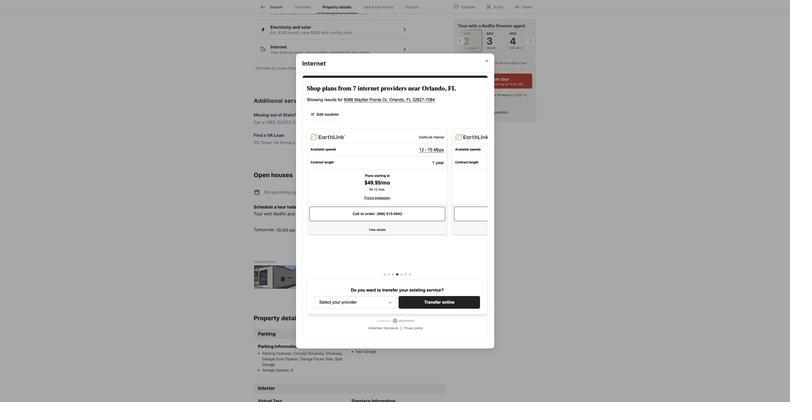 Task type: vqa. For each thing, say whether or not it's contained in the screenshot.


Task type: locate. For each thing, give the bounding box(es) containing it.
saturday
[[510, 46, 525, 50]]

3 nov from the left
[[510, 32, 517, 36]]

loans:
[[293, 140, 307, 146]]

0 vertical spatial details
[[340, 5, 352, 9]]

0 horizontal spatial get
[[254, 120, 261, 125]]

driveway,
[[308, 352, 325, 356], [326, 352, 343, 356]]

payment down overview
[[291, 11, 306, 15]]

property for property details
[[323, 5, 339, 9]]

nov inside nov 4 saturday
[[510, 32, 517, 36]]

your left long
[[300, 120, 309, 125]]

nov 2 thursday
[[464, 32, 479, 50]]

parking up parking features:
[[258, 344, 274, 349]]

down right by
[[278, 66, 288, 71]]

circular driveway, driveway, garage door opener, garage faces side, split garage
[[262, 352, 343, 367]]

of
[[278, 113, 282, 118], [305, 211, 309, 217]]

0 vertical spatial down
[[271, 5, 283, 10]]

0 horizontal spatial in
[[471, 62, 474, 65]]

0 horizontal spatial property
[[254, 315, 280, 322]]

1 vertical spatial va
[[274, 140, 279, 146]]

has
[[356, 344, 363, 349], [356, 350, 363, 354]]

1 vertical spatial agents
[[318, 211, 332, 217]]

2 horizontal spatial redfin
[[482, 23, 496, 29]]

am left 11:00
[[289, 228, 296, 233]]

down inside down payment assistance view down payment assistance programs for this home.
[[271, 5, 283, 10]]

get inside find a va loan 0% down va home loans: get quote
[[308, 140, 315, 146]]

2 view from the top
[[271, 50, 279, 55]]

0 horizontal spatial houses
[[271, 172, 293, 179]]

with inside "electricity and solar est. $382/month, save                  $382 with rooftop solar"
[[321, 30, 329, 35]]

additional services
[[254, 97, 309, 104]]

0 vertical spatial va
[[267, 133, 273, 138]]

None button
[[462, 30, 483, 52], [485, 30, 506, 52], [508, 30, 530, 52], [462, 30, 483, 52], [485, 30, 506, 52], [508, 30, 530, 52]]

0 horizontal spatial pm
[[365, 228, 372, 233]]

nov 4 saturday
[[510, 32, 525, 50]]

1 horizontal spatial get
[[308, 140, 315, 146]]

1 horizontal spatial solar
[[344, 30, 352, 35]]

details
[[340, 5, 352, 9], [281, 315, 302, 322]]

2 horizontal spatial with
[[469, 23, 478, 29]]

and right plans
[[305, 50, 312, 55]]

1 horizontal spatial agents
[[481, 93, 491, 97]]

for inside down payment assistance view down payment assistance programs for this home.
[[344, 11, 349, 15]]

and down today
[[288, 211, 295, 217]]

this left home
[[352, 50, 359, 55]]

tour left today
[[278, 205, 286, 210]]

3
[[487, 35, 493, 47]]

2:00
[[379, 228, 389, 233]]

1 horizontal spatial schedule
[[481, 77, 501, 82]]

0 vertical spatial has
[[356, 344, 363, 349]]

0 vertical spatial 4
[[510, 35, 517, 47]]

0 horizontal spatial driveway,
[[308, 352, 325, 356]]

of right the out on the top
[[278, 113, 282, 118]]

0 vertical spatial solar
[[301, 25, 312, 30]]

mayfair
[[330, 315, 353, 322]]

1 vertical spatial parking
[[258, 344, 274, 349]]

with up tomorrow:
[[264, 211, 273, 217]]

1 vertical spatial schedule
[[254, 205, 273, 210]]

1 vertical spatial has
[[356, 350, 363, 354]]

nov inside nov 3 friday
[[487, 32, 494, 36]]

with
[[469, 23, 478, 29], [321, 30, 329, 35], [264, 211, 273, 217]]

schedule
[[481, 77, 501, 82], [254, 205, 273, 210]]

1 horizontal spatial property
[[323, 5, 339, 9]]

1 vertical spatial 4
[[291, 368, 293, 373]]

tours
[[502, 93, 510, 97]]

all
[[379, 211, 384, 217]]

solar right rooftop
[[344, 30, 352, 35]]

11:00
[[303, 228, 314, 233]]

0 vertical spatial property
[[323, 5, 339, 9]]

spaces:
[[276, 368, 290, 373]]

in left the person
[[471, 62, 474, 65]]

and up the $382/month, at the left
[[293, 25, 300, 30]]

10:00 right "at"
[[510, 82, 518, 86]]

0 vertical spatial redfin
[[482, 23, 496, 29]]

quote
[[316, 140, 328, 146]]

internet inside dialog
[[303, 60, 326, 67]]

1 vertical spatial details
[[281, 315, 302, 322]]

0 horizontal spatial schedule
[[254, 205, 273, 210]]

property inside tab
[[323, 5, 339, 9]]

nov for 2
[[464, 32, 471, 36]]

get down moving
[[254, 120, 261, 125]]

0 horizontal spatial nov
[[464, 32, 471, 36]]

1 vertical spatial internet
[[280, 50, 294, 55]]

0 vertical spatial this
[[350, 11, 357, 15]]

va
[[267, 133, 273, 138], [274, 140, 279, 146]]

redfin up nov 3 friday
[[482, 23, 496, 29]]

garage up garage spaces: 4
[[262, 363, 275, 367]]

parking up parking information
[[258, 331, 276, 337]]

in
[[471, 62, 474, 65], [511, 93, 514, 97], [525, 93, 528, 97]]

for
[[344, 11, 349, 15], [347, 50, 351, 55], [293, 120, 299, 125], [303, 315, 311, 322]]

1 vertical spatial with
[[321, 30, 329, 35]]

va left loan
[[267, 133, 273, 138]]

0 horizontal spatial of
[[278, 113, 282, 118]]

0 vertical spatial schedule
[[481, 77, 501, 82]]

in right tours
[[511, 93, 514, 97]]

redfin
[[482, 23, 496, 29], [471, 93, 480, 97], [274, 211, 287, 217]]

4 down agent
[[510, 35, 517, 47]]

list box containing tour in person
[[459, 58, 533, 69]]

schedule inside schedule a tour today tour with redfin and one of our agents will be there to answer all your questions.
[[254, 205, 273, 210]]

a for find a va loan 0% down va home loans: get quote
[[264, 133, 266, 138]]

0 horizontal spatial tour
[[278, 205, 286, 210]]

agents
[[481, 93, 491, 97], [318, 211, 332, 217]]

with up nov 2 thursday
[[469, 23, 478, 29]]

0 horizontal spatial solar
[[301, 25, 312, 30]]

1 horizontal spatial 4
[[510, 35, 517, 47]]

parking for parking
[[258, 331, 276, 337]]

tour for tour in person
[[462, 62, 471, 65]]

2 vertical spatial with
[[264, 211, 273, 217]]

0 vertical spatial with
[[469, 23, 478, 29]]

0 horizontal spatial with
[[264, 211, 273, 217]]

2 horizontal spatial nov
[[510, 32, 517, 36]]

nov down tour with a redfin premier agent
[[487, 32, 494, 36]]

garage left spaces:
[[262, 368, 275, 373]]

1 vertical spatial property
[[254, 315, 280, 322]]

answer
[[364, 211, 378, 217]]

the
[[471, 98, 476, 102]]

ask a question
[[482, 110, 509, 115]]

pm right 2:00
[[390, 228, 396, 233]]

faces
[[314, 357, 325, 362]]

assistance up "electricity and solar est. $382/month, save                  $382 with rooftop solar"
[[303, 5, 325, 10]]

redfin up tomorrow: 10:00 am
[[274, 211, 287, 217]]

1 horizontal spatial driveway,
[[326, 352, 343, 356]]

led
[[492, 93, 497, 97]]

details for property details for 9086 mayfair pointe dr
[[281, 315, 302, 322]]

schedule down no
[[254, 205, 273, 210]]

tour inside schedule tour next available: tomorrow at 10:00 am
[[501, 77, 510, 82]]

today
[[287, 205, 299, 210]]

no
[[265, 190, 270, 195]]

view down search
[[271, 11, 279, 15]]

1 horizontal spatial tour
[[501, 77, 510, 82]]

am right 11:00
[[315, 228, 321, 233]]

internet down 'providers'
[[303, 60, 326, 67]]

no upcoming open houses
[[265, 190, 318, 195]]

1 horizontal spatial va
[[274, 140, 279, 146]]

down up down
[[271, 5, 283, 10]]

1 vertical spatial of
[[305, 211, 309, 217]]

tour inside schedule a tour today tour with redfin and one of our agents will be there to answer all your questions.
[[278, 205, 286, 210]]

2 vertical spatial internet
[[303, 60, 326, 67]]

list box
[[459, 58, 533, 69]]

1 horizontal spatial houses
[[303, 190, 318, 195]]

2 vertical spatial parking
[[262, 352, 276, 356]]

history
[[382, 5, 394, 9]]

one
[[296, 211, 304, 217]]

1 horizontal spatial am
[[315, 228, 321, 233]]

0 horizontal spatial details
[[281, 315, 302, 322]]

tour with a redfin premier agent
[[459, 23, 526, 29]]

for inside moving out of state? get a free quote for your long distance move from u-pack!
[[293, 120, 299, 125]]

upcoming
[[271, 190, 291, 195]]

a inside moving out of state? get a free quote for your long distance move from u-pack!
[[262, 120, 265, 125]]

a inside find a va loan 0% down va home loans: get quote
[[264, 133, 266, 138]]

0 vertical spatial agents
[[481, 93, 491, 97]]

1 vertical spatial payment
[[291, 11, 306, 15]]

2 horizontal spatial in
[[525, 93, 528, 97]]

and inside schedule a tour today tour with redfin and one of our agents will be there to answer all your questions.
[[288, 211, 295, 217]]

pm
[[365, 228, 372, 233], [390, 228, 396, 233]]

provided by down payment resource, wattbuy, and allconnect
[[256, 66, 367, 71]]

0 horizontal spatial agents
[[318, 211, 332, 217]]

am
[[519, 82, 524, 86]]

down right 0% on the left of the page
[[261, 140, 273, 146]]

1 vertical spatial view
[[271, 50, 279, 55]]

resource,
[[305, 66, 322, 71]]

driveway, up split
[[326, 352, 343, 356]]

out
[[270, 113, 277, 118]]

0 horizontal spatial 10:00
[[277, 228, 288, 233]]

houses right open on the top left of page
[[303, 190, 318, 195]]

schedule up tomorrow
[[481, 77, 501, 82]]

premier
[[497, 23, 513, 29]]

your right all
[[385, 211, 394, 217]]

0 vertical spatial 10:00
[[510, 82, 518, 86]]

tour left the person
[[462, 62, 471, 65]]

loan
[[274, 133, 284, 138]]

1 vertical spatial houses
[[303, 190, 318, 195]]

0 vertical spatial view
[[271, 11, 279, 15]]

1 vertical spatial get
[[308, 140, 315, 146]]

ask a question link
[[482, 110, 509, 115]]

details inside tab
[[340, 5, 352, 9]]

assistance down overview
[[307, 11, 326, 15]]

agents left will
[[318, 211, 332, 217]]

allconnect
[[348, 66, 367, 71]]

of left our at the left of page
[[305, 211, 309, 217]]

property
[[323, 5, 339, 9], [254, 315, 280, 322]]

0 horizontal spatial am
[[289, 228, 296, 233]]

2:00 pm button
[[379, 227, 396, 234]]

0 vertical spatial payment
[[283, 5, 302, 10]]

2 vertical spatial down
[[261, 140, 273, 146]]

9086
[[313, 315, 329, 322]]

2 am from the left
[[315, 228, 321, 233]]

0 vertical spatial houses
[[271, 172, 293, 179]]

with inside schedule a tour today tour with redfin and one of our agents will be there to answer all your questions.
[[264, 211, 273, 217]]

nov inside nov 2 thursday
[[464, 32, 471, 36]]

schedule for tour
[[254, 205, 273, 210]]

1 horizontal spatial in
[[511, 93, 514, 97]]

this inside internet view internet plans and providers available for this home
[[352, 50, 359, 55]]

0 vertical spatial parking
[[258, 331, 276, 337]]

0 vertical spatial your
[[300, 120, 309, 125]]

1 horizontal spatial details
[[340, 5, 352, 9]]

va down loan
[[274, 140, 279, 146]]

1 horizontal spatial with
[[321, 30, 329, 35]]

32827
[[514, 93, 524, 97]]

be
[[340, 211, 346, 217]]

driveway, up faces
[[308, 352, 325, 356]]

dr
[[375, 315, 381, 322]]

parking down parking information
[[262, 352, 276, 356]]

0 vertical spatial of
[[278, 113, 282, 118]]

get left quote
[[308, 140, 315, 146]]

1 horizontal spatial 10:00
[[510, 82, 518, 86]]

and right wattbuy, at the left top of page
[[340, 66, 347, 71]]

internet down est.
[[271, 44, 287, 50]]

0 horizontal spatial your
[[300, 120, 309, 125]]

property for property details for 9086 mayfair pointe dr
[[254, 315, 280, 322]]

0 vertical spatial internet
[[271, 44, 287, 50]]

1 horizontal spatial redfin
[[471, 93, 480, 97]]

tab list
[[254, 0, 430, 13]]

details for property details
[[340, 5, 352, 9]]

10:00 right tomorrow:
[[277, 228, 288, 233]]

down payment assistance view down payment assistance programs for this home.
[[271, 5, 368, 15]]

a inside schedule a tour today tour with redfin and one of our agents will be there to answer all your questions.
[[274, 205, 277, 210]]

2 driveway, from the left
[[326, 352, 343, 356]]

electricity and solar est. $382/month, save                  $382 with rooftop solar
[[271, 25, 352, 35]]

1 am from the left
[[289, 228, 296, 233]]

1 vertical spatial your
[[385, 211, 394, 217]]

garage down circular
[[300, 357, 313, 362]]

0%
[[254, 140, 260, 146]]

1 nov from the left
[[464, 32, 471, 36]]

nov down agent
[[510, 32, 517, 36]]

internet left plans
[[280, 50, 294, 55]]

4 right spaces:
[[291, 368, 293, 373]]

1 horizontal spatial nov
[[487, 32, 494, 36]]

1 has from the top
[[356, 344, 363, 349]]

for inside internet view internet plans and providers available for this home
[[347, 50, 351, 55]]

payment up down
[[283, 5, 302, 10]]

additional
[[254, 97, 283, 104]]

2 pm from the left
[[390, 228, 396, 233]]

schedule inside schedule tour next available: tomorrow at 10:00 am
[[481, 77, 501, 82]]

interior
[[258, 386, 275, 391]]

1 view from the top
[[271, 11, 279, 15]]

for down state?
[[293, 120, 299, 125]]

pointe
[[354, 315, 373, 322]]

tour left via
[[496, 62, 504, 65]]

in right 32827
[[525, 93, 528, 97]]

assistance
[[303, 5, 325, 10], [307, 11, 326, 15]]

1 vertical spatial this
[[352, 50, 359, 55]]

4
[[510, 35, 517, 47], [291, 368, 293, 373]]

10:00 inside schedule tour next available: tomorrow at 10:00 am
[[510, 82, 518, 86]]

for right available
[[347, 50, 351, 55]]

pm left •
[[365, 228, 372, 233]]

view up by
[[271, 50, 279, 55]]

0 vertical spatial tour
[[501, 77, 510, 82]]

internet for internet view internet plans and providers available for this home
[[271, 44, 287, 50]]

tour up "at"
[[501, 77, 510, 82]]

from
[[350, 120, 359, 125]]

2 has from the top
[[356, 350, 363, 354]]

video
[[510, 62, 519, 65]]

split
[[335, 357, 343, 362]]

moving
[[254, 113, 269, 118]]

opener,
[[286, 357, 299, 362]]

for down property details
[[344, 11, 349, 15]]

1 horizontal spatial your
[[385, 211, 394, 217]]

share button
[[511, 1, 537, 12]]

this left home.
[[350, 11, 357, 15]]

down inside find a va loan 0% down va home loans: get quote
[[261, 140, 273, 146]]

1 vertical spatial redfin
[[471, 93, 480, 97]]

view inside internet view internet plans and providers available for this home
[[271, 50, 279, 55]]

1 vertical spatial 10:00
[[277, 228, 288, 233]]

agents inside schedule a tour today tour with redfin and one of our agents will be there to answer all your questions.
[[318, 211, 332, 217]]

parking
[[258, 331, 276, 337], [258, 344, 274, 349], [262, 352, 276, 356]]

redfin up the
[[471, 93, 480, 97]]

nov up previous image
[[464, 32, 471, 36]]

tour up previous image
[[459, 23, 468, 29]]

open
[[292, 190, 302, 195]]

nov for 3
[[487, 32, 494, 36]]

solar up "save"
[[301, 25, 312, 30]]

1 horizontal spatial pm
[[390, 228, 396, 233]]

redfin agents led 10 tours in 32827
[[471, 93, 524, 97]]

overview
[[295, 5, 311, 9]]

2 nov from the left
[[487, 32, 494, 36]]

tour up tomorrow:
[[254, 211, 263, 217]]

your
[[300, 120, 309, 125], [385, 211, 394, 217]]

2 vertical spatial redfin
[[274, 211, 287, 217]]

this inside down payment assistance view down payment assistance programs for this home.
[[350, 11, 357, 15]]

1 horizontal spatial of
[[305, 211, 309, 217]]

ad region
[[254, 265, 446, 289]]

0 vertical spatial get
[[254, 120, 261, 125]]

1 vertical spatial tour
[[278, 205, 286, 210]]

services
[[284, 97, 309, 104]]

solar
[[301, 25, 312, 30], [344, 30, 352, 35]]

0 horizontal spatial va
[[267, 133, 273, 138]]

0 horizontal spatial redfin
[[274, 211, 287, 217]]

houses up upcoming
[[271, 172, 293, 179]]

tomorrow
[[490, 82, 505, 86]]

with right $382
[[321, 30, 329, 35]]

ask
[[482, 110, 489, 115]]

agents up 30
[[481, 93, 491, 97]]



Task type: describe. For each thing, give the bounding box(es) containing it.
providers
[[313, 50, 329, 55]]

$382/month,
[[278, 30, 301, 35]]

get inside moving out of state? get a free quote for your long distance move from u-pack!
[[254, 120, 261, 125]]

plans
[[295, 50, 304, 55]]

and inside internet view internet plans and providers available for this home
[[305, 50, 312, 55]]

out
[[498, 5, 504, 9]]

garage down attached
[[364, 350, 377, 354]]

x-out
[[494, 5, 504, 9]]

sale & tax history
[[364, 5, 394, 9]]

friday
[[487, 46, 496, 50]]

a for ask a question
[[490, 110, 492, 115]]

your inside moving out of state? get a free quote for your long distance move from u-pack!
[[300, 120, 309, 125]]

property details
[[323, 5, 352, 9]]

x-
[[494, 5, 498, 9]]

0 horizontal spatial 4
[[291, 368, 293, 373]]

overview tab
[[289, 1, 317, 13]]

down
[[280, 11, 290, 15]]

questions.
[[395, 211, 415, 217]]

share
[[523, 5, 532, 9]]

tour inside schedule a tour today tour with redfin and one of our agents will be there to answer all your questions.
[[254, 211, 263, 217]]

tomorrow: 10:00 am
[[254, 227, 296, 233]]

chat
[[520, 62, 528, 65]]

view inside down payment assistance view down payment assistance programs for this home.
[[271, 11, 279, 15]]

available:
[[476, 82, 489, 86]]

nov 3 friday
[[487, 32, 496, 50]]

electricity
[[271, 25, 292, 30]]

1 driveway, from the left
[[308, 352, 325, 356]]

sale
[[364, 5, 371, 9]]

parking for parking information
[[258, 344, 274, 349]]

11:00 am button
[[303, 227, 322, 234]]

0 vertical spatial assistance
[[303, 5, 325, 10]]

a for schedule a tour today tour with redfin and one of our agents will be there to answer all your questions.
[[274, 205, 277, 210]]

circular
[[294, 352, 307, 356]]

information
[[275, 344, 299, 349]]

pack!
[[365, 120, 376, 125]]

payment
[[289, 66, 304, 71]]

garage spaces: 4
[[262, 368, 293, 373]]

your inside schedule a tour today tour with redfin and one of our agents will be there to answer all your questions.
[[385, 211, 394, 217]]

to
[[358, 211, 362, 217]]

tab list containing search
[[254, 0, 430, 13]]

4 inside nov 4 saturday
[[510, 35, 517, 47]]

wattbuy,
[[323, 66, 339, 71]]

am inside tomorrow: 10:00 am
[[289, 228, 296, 233]]

move
[[338, 120, 349, 125]]

home
[[280, 140, 292, 146]]

side,
[[326, 357, 334, 362]]

parking information
[[258, 344, 299, 349]]

&
[[372, 5, 374, 9]]

next image
[[526, 37, 535, 45]]

1 pm from the left
[[365, 228, 372, 233]]

has attached garage has garage
[[356, 344, 394, 354]]

get a free quote for your long distance move from u-pack! link
[[254, 119, 449, 126]]

moving out of state? get a free quote for your long distance move from u-pack!
[[254, 113, 376, 125]]

schools tab
[[400, 1, 425, 13]]

at
[[506, 82, 509, 86]]

rooftop
[[330, 30, 343, 35]]

home
[[360, 50, 370, 55]]

available
[[330, 50, 346, 55]]

10:00 inside tomorrow: 10:00 am
[[277, 228, 288, 233]]

schedule a tour today tour with redfin and one of our agents will be there to answer all your questions.
[[254, 205, 415, 217]]

internet element
[[303, 54, 333, 67]]

x-out button
[[482, 1, 509, 12]]

am inside button
[[315, 228, 321, 233]]

long
[[310, 120, 318, 125]]

1:00 pm • 2:00 pm
[[355, 227, 396, 233]]

in the last 30 days
[[471, 93, 528, 102]]

tour for tour via video chat
[[496, 62, 504, 65]]

in inside in the last 30 days
[[525, 93, 528, 97]]

home.
[[358, 11, 368, 15]]

parking for parking features:
[[262, 352, 276, 356]]

in inside list box
[[471, 62, 474, 65]]

schools
[[406, 5, 420, 9]]

of inside schedule a tour today tour with redfin and one of our agents will be there to answer all your questions.
[[305, 211, 309, 217]]

previous image
[[456, 37, 465, 45]]

our
[[310, 211, 317, 217]]

property details for 9086 mayfair pointe dr
[[254, 315, 381, 322]]

garage down parking features:
[[262, 357, 275, 362]]

est.
[[271, 30, 277, 35]]

garage right attached
[[381, 344, 394, 349]]

schedule tour next available: tomorrow at 10:00 am
[[468, 77, 524, 86]]

open
[[254, 172, 270, 179]]

question
[[493, 110, 509, 115]]

property details tab
[[317, 1, 358, 13]]

attached
[[364, 344, 380, 349]]

1 vertical spatial assistance
[[307, 11, 326, 15]]

schedule for tomorrow
[[481, 77, 501, 82]]

internet dialog
[[296, 54, 495, 349]]

programs
[[327, 11, 343, 15]]

sale & tax history tab
[[358, 1, 400, 13]]

features:
[[277, 352, 293, 356]]

nov for 4
[[510, 32, 517, 36]]

1 vertical spatial down
[[278, 66, 288, 71]]

by
[[272, 66, 277, 71]]

and inside "electricity and solar est. $382/month, save                  $382 with rooftop solar"
[[293, 25, 300, 30]]

last
[[477, 98, 482, 102]]

parking features:
[[262, 352, 294, 356]]

open houses
[[254, 172, 293, 179]]

u-
[[360, 120, 365, 125]]

tour in person
[[462, 62, 487, 65]]

30
[[483, 98, 487, 102]]

2
[[464, 35, 470, 47]]

tour for tour with a redfin premier agent
[[459, 23, 468, 29]]

find
[[254, 133, 263, 138]]

redfin inside schedule a tour today tour with redfin and one of our agents will be there to answer all your questions.
[[274, 211, 287, 217]]

favorite
[[462, 5, 476, 9]]

will
[[333, 211, 339, 217]]

internet view internet plans and providers available for this home
[[271, 44, 370, 55]]

free
[[266, 120, 276, 125]]

agent
[[514, 23, 526, 29]]

of inside moving out of state? get a free quote for your long distance move from u-pack!
[[278, 113, 282, 118]]

provided
[[256, 66, 271, 71]]

1 vertical spatial solar
[[344, 30, 352, 35]]

search link
[[260, 4, 283, 10]]

there
[[347, 211, 357, 217]]

tax
[[376, 5, 381, 9]]

distance
[[320, 120, 337, 125]]

internet for internet
[[303, 60, 326, 67]]

for left 9086
[[303, 315, 311, 322]]



